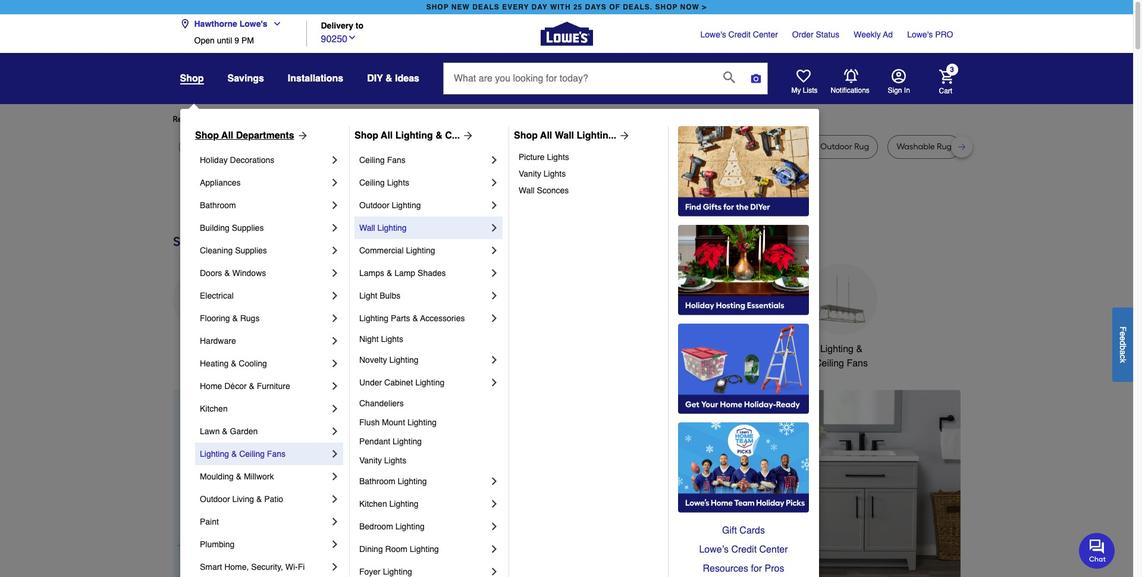 Task type: vqa. For each thing, say whether or not it's contained in the screenshot.
Can I purchase a garage door online for installation? button
no



Task type: locate. For each thing, give the bounding box(es) containing it.
kitchen up bedroom
[[359, 499, 387, 509]]

lowe's for lowe's credit center
[[701, 30, 726, 39]]

1 horizontal spatial washable
[[897, 142, 935, 152]]

wall lighting link
[[359, 217, 488, 239]]

cards
[[740, 525, 765, 536]]

lowe's down > at the right top of the page
[[701, 30, 726, 39]]

5x8
[[205, 142, 218, 152]]

home inside 'button'
[[752, 344, 778, 355]]

lowe's up pm
[[240, 19, 267, 29]]

1 vertical spatial fans
[[847, 358, 868, 369]]

kitchen inside kitchen lighting link
[[359, 499, 387, 509]]

vanity lights link up lowe's wishes you and your family a happy hanukkah. image
[[519, 165, 660, 182]]

shop all departments
[[195, 130, 294, 141]]

lighting inside the novelty lighting link
[[389, 355, 419, 365]]

1 horizontal spatial lighting & ceiling fans
[[815, 344, 868, 369]]

rug left indoor
[[752, 142, 767, 152]]

2 vertical spatial kitchen
[[359, 499, 387, 509]]

center
[[753, 30, 778, 39], [759, 544, 788, 555]]

flush mount lighting
[[359, 418, 437, 427]]

chevron right image for doors & windows
[[329, 267, 341, 279]]

sign in button
[[888, 69, 910, 95]]

1 vertical spatial lighting & ceiling fans
[[200, 449, 286, 459]]

bedroom lighting
[[359, 522, 425, 531]]

for up furniture
[[374, 114, 385, 124]]

0 horizontal spatial allen
[[473, 142, 491, 152]]

you up shop all lighting & c...
[[387, 114, 401, 124]]

arrow right image inside shop all lighting & c... 'link'
[[460, 130, 474, 142]]

1 horizontal spatial lowe's
[[701, 30, 726, 39]]

cleaning
[[200, 246, 233, 255]]

2 horizontal spatial bathroom
[[640, 344, 681, 355]]

wall up commercial
[[359, 223, 375, 233]]

rug right arrow right image
[[649, 142, 664, 152]]

3 shop from the left
[[514, 130, 538, 141]]

1 vertical spatial outdoor
[[200, 494, 230, 504]]

wall sconces
[[519, 186, 569, 195]]

christmas decorations button
[[354, 264, 425, 371]]

building
[[200, 223, 230, 233]]

wall left sconces
[[519, 186, 535, 195]]

2 horizontal spatial shop
[[514, 130, 538, 141]]

1 horizontal spatial shop
[[355, 130, 378, 141]]

9 rug from the left
[[937, 142, 952, 152]]

lights for picture lights link
[[547, 152, 569, 162]]

lighting inside shop all lighting & c... 'link'
[[395, 130, 433, 141]]

0 horizontal spatial bathroom
[[200, 200, 236, 210]]

lowe's left 'pro' at the right top of page
[[907, 30, 933, 39]]

appliances down holiday
[[200, 178, 241, 187]]

appliances up the "heating"
[[185, 344, 232, 355]]

parts
[[391, 314, 410, 323]]

all inside "link"
[[221, 130, 233, 141]]

shop up allen and roth area rug at the top
[[514, 130, 538, 141]]

kitchen left faucets in the bottom left of the page
[[446, 344, 477, 355]]

allen down lightin...
[[592, 142, 610, 152]]

& inside button
[[386, 73, 392, 84]]

0 vertical spatial lighting & ceiling fans
[[815, 344, 868, 369]]

chevron right image for kitchen
[[329, 403, 341, 415]]

0 horizontal spatial wall
[[359, 223, 375, 233]]

2 horizontal spatial all
[[540, 130, 552, 141]]

1 horizontal spatial decorations
[[364, 358, 415, 369]]

chevron right image for light bulbs
[[488, 290, 500, 302]]

for left pros
[[751, 563, 762, 574]]

center for lowe's credit center
[[753, 30, 778, 39]]

chevron right image for wall lighting
[[488, 222, 500, 234]]

lighting inside pendant lighting link
[[393, 437, 422, 446]]

0 vertical spatial fans
[[387, 155, 406, 165]]

2 horizontal spatial area
[[732, 142, 750, 152]]

0 horizontal spatial and
[[493, 142, 509, 152]]

shop down the more suggestions for you link
[[355, 130, 378, 141]]

0 horizontal spatial lowe's
[[240, 19, 267, 29]]

1 horizontal spatial home
[[752, 344, 778, 355]]

arrow right image
[[616, 130, 631, 142]]

outdoor up wall lighting
[[359, 200, 389, 210]]

0 vertical spatial smart
[[724, 344, 750, 355]]

2 roth from the left
[[630, 142, 647, 152]]

0 vertical spatial chevron down image
[[267, 19, 282, 29]]

0 horizontal spatial you
[[281, 114, 295, 124]]

up to 40 percent off select vanities. plus, get free local delivery on select vanities. image
[[384, 390, 960, 577]]

cleaning supplies link
[[200, 239, 329, 262]]

chevron right image for plumbing
[[329, 538, 341, 550]]

lowe's home improvement notification center image
[[844, 69, 858, 83]]

lights for night lights link
[[381, 334, 403, 344]]

& inside "link"
[[387, 268, 392, 278]]

lighting inside lighting parts & accessories link
[[359, 314, 388, 323]]

chevron right image for foyer lighting
[[488, 566, 500, 577]]

all up furniture
[[381, 130, 393, 141]]

gift
[[722, 525, 737, 536]]

chevron right image for electrical
[[329, 290, 341, 302]]

e up "d"
[[1118, 331, 1128, 336]]

1 shop from the left
[[426, 3, 449, 11]]

1 horizontal spatial kitchen
[[359, 499, 387, 509]]

0 horizontal spatial vanity
[[359, 456, 382, 465]]

1 vertical spatial vanity lights link
[[359, 451, 500, 470]]

chevron right image for hardware
[[329, 335, 341, 347]]

2 horizontal spatial fans
[[847, 358, 868, 369]]

outdoor
[[359, 200, 389, 210], [200, 494, 230, 504]]

camera image
[[750, 73, 762, 84]]

flooring & rugs link
[[200, 307, 329, 330]]

lights
[[547, 152, 569, 162], [544, 169, 566, 178], [387, 178, 409, 187], [381, 334, 403, 344], [384, 456, 406, 465]]

decorations
[[230, 155, 274, 165], [364, 358, 415, 369]]

chevron right image for appliances
[[329, 177, 341, 189]]

smart inside 'button'
[[724, 344, 750, 355]]

vanity lights up wall sconces
[[519, 169, 566, 178]]

0 vertical spatial wall
[[555, 130, 574, 141]]

rug down 'departments'
[[262, 142, 277, 152]]

doors & windows
[[200, 268, 266, 278]]

7 rug from the left
[[752, 142, 767, 152]]

smart home
[[724, 344, 778, 355]]

chevron right image for building supplies
[[329, 222, 341, 234]]

paint
[[200, 517, 219, 526]]

arrow right image for shop all departments
[[294, 130, 308, 142]]

lighting inside bedroom lighting link
[[395, 522, 425, 531]]

kitchen up lawn
[[200, 404, 228, 413]]

you left more
[[281, 114, 295, 124]]

kitchen faucets
[[446, 344, 514, 355]]

0 horizontal spatial kitchen
[[200, 404, 228, 413]]

chevron right image for bedroom lighting
[[488, 521, 500, 532]]

c
[[1118, 354, 1128, 359]]

1 horizontal spatial for
[[374, 114, 385, 124]]

0 horizontal spatial shop
[[426, 3, 449, 11]]

new
[[451, 3, 470, 11]]

for up 'departments'
[[269, 114, 279, 124]]

2 horizontal spatial lowe's
[[907, 30, 933, 39]]

garden
[[230, 427, 258, 436]]

credit up search image
[[729, 30, 751, 39]]

0 horizontal spatial outdoor
[[200, 494, 230, 504]]

bathroom lighting
[[359, 477, 427, 486]]

all inside 'link'
[[381, 130, 393, 141]]

roth
[[511, 142, 528, 152], [630, 142, 647, 152]]

1 you from the left
[[281, 114, 295, 124]]

supplies up cleaning supplies
[[232, 223, 264, 233]]

1 vertical spatial supplies
[[235, 246, 267, 255]]

credit for lowe's
[[731, 544, 757, 555]]

ceiling inside lighting & ceiling fans
[[815, 358, 844, 369]]

0 vertical spatial outdoor
[[359, 200, 389, 210]]

1 horizontal spatial fans
[[387, 155, 406, 165]]

lowe's inside lowe's pro link
[[907, 30, 933, 39]]

light bulbs
[[359, 291, 401, 300]]

plumbing link
[[200, 533, 329, 556]]

4 rug from the left
[[324, 142, 339, 152]]

lighting inside kitchen lighting link
[[389, 499, 419, 509]]

lighting inside the outdoor lighting 'link'
[[392, 200, 421, 210]]

millwork
[[244, 472, 274, 481]]

lights up outdoor lighting
[[387, 178, 409, 187]]

chat invite button image
[[1079, 532, 1115, 568]]

lowe's inside lowe's credit center link
[[701, 30, 726, 39]]

lights down pendant lighting
[[384, 456, 406, 465]]

0 vertical spatial vanity lights link
[[519, 165, 660, 182]]

lights for ceiling lights link
[[387, 178, 409, 187]]

chevron right image
[[329, 154, 341, 166], [488, 199, 500, 211], [329, 222, 341, 234], [488, 245, 500, 256], [329, 267, 341, 279], [488, 267, 500, 279], [329, 335, 341, 347], [329, 448, 341, 460], [329, 471, 341, 482], [488, 498, 500, 510], [329, 538, 341, 550], [329, 561, 341, 573], [488, 566, 500, 577]]

all down recommended searches for you
[[221, 130, 233, 141]]

1 horizontal spatial chevron down image
[[347, 32, 357, 42]]

0 vertical spatial kitchen
[[446, 344, 477, 355]]

1 horizontal spatial bathroom
[[359, 477, 395, 486]]

for for searches
[[269, 114, 279, 124]]

2 shop from the left
[[355, 130, 378, 141]]

2 and from the left
[[612, 142, 628, 152]]

lights down shop all wall lightin...
[[547, 152, 569, 162]]

0 horizontal spatial chevron down image
[[267, 19, 282, 29]]

supplies up windows
[[235, 246, 267, 255]]

dining
[[359, 544, 383, 554]]

0 horizontal spatial for
[[269, 114, 279, 124]]

credit up resources for pros link
[[731, 544, 757, 555]]

0 vertical spatial decorations
[[230, 155, 274, 165]]

cooling
[[239, 359, 267, 368]]

sign in
[[888, 86, 910, 95]]

vanity lights link down flush mount lighting link
[[359, 451, 500, 470]]

vanity lights down pendant lighting
[[359, 456, 406, 465]]

lighting inside wall lighting link
[[378, 223, 407, 233]]

1 horizontal spatial all
[[381, 130, 393, 141]]

lowe's home improvement logo image
[[540, 7, 593, 60]]

arrow right image
[[294, 130, 308, 142], [460, 130, 474, 142], [938, 494, 950, 506]]

shop all lighting & c... link
[[355, 128, 474, 143]]

decorations inside button
[[364, 358, 415, 369]]

shop left now
[[655, 3, 678, 11]]

bathroom lighting link
[[359, 470, 488, 493]]

chevron down image inside the hawthorne lowe's "button"
[[267, 19, 282, 29]]

vanity down picture
[[519, 169, 541, 178]]

1 horizontal spatial you
[[387, 114, 401, 124]]

1 horizontal spatial outdoor
[[359, 200, 389, 210]]

shop inside shop all lighting & c... 'link'
[[355, 130, 378, 141]]

novelty lighting
[[359, 355, 419, 365]]

shop up 5x8 at the top left of the page
[[195, 130, 219, 141]]

flush mount lighting link
[[359, 413, 500, 432]]

chevron right image for outdoor lighting
[[488, 199, 500, 211]]

rug right outdoor
[[854, 142, 869, 152]]

arrow right image inside shop all departments "link"
[[294, 130, 308, 142]]

commercial lighting
[[359, 246, 435, 255]]

faucets
[[480, 344, 514, 355]]

appliances inside button
[[185, 344, 232, 355]]

days
[[585, 3, 607, 11]]

2 vertical spatial bathroom
[[359, 477, 395, 486]]

rug down shop all departments
[[245, 142, 260, 152]]

cleaning supplies
[[200, 246, 267, 255]]

chandeliers link
[[359, 394, 500, 413]]

chevron right image for home décor & furniture
[[329, 380, 341, 392]]

furniture
[[257, 381, 290, 391]]

all up the picture lights
[[540, 130, 552, 141]]

chandeliers
[[359, 399, 404, 408]]

shop inside shop all wall lightin... link
[[514, 130, 538, 141]]

lighting inside foyer lighting 'link'
[[383, 567, 412, 576]]

1 vertical spatial vanity
[[359, 456, 382, 465]]

1 roth from the left
[[511, 142, 528, 152]]

kitchen for kitchen lighting
[[359, 499, 387, 509]]

0 horizontal spatial washable
[[691, 142, 730, 152]]

security,
[[251, 562, 283, 572]]

doors
[[200, 268, 222, 278]]

0 horizontal spatial area
[[304, 142, 322, 152]]

lists
[[803, 86, 818, 95]]

0 vertical spatial credit
[[729, 30, 751, 39]]

lights up sconces
[[544, 169, 566, 178]]

lowe's home improvement lists image
[[796, 69, 811, 83]]

all for lighting
[[381, 130, 393, 141]]

1 allen from the left
[[473, 142, 491, 152]]

lighting inside commercial lighting link
[[406, 246, 435, 255]]

2 horizontal spatial kitchen
[[446, 344, 477, 355]]

1 washable from the left
[[691, 142, 730, 152]]

1 vertical spatial home
[[200, 381, 222, 391]]

chevron right image for lawn & garden
[[329, 425, 341, 437]]

2 washable from the left
[[897, 142, 935, 152]]

lowe's for lowe's pro
[[907, 30, 933, 39]]

lighting inside flush mount lighting link
[[407, 418, 437, 427]]

lighting inside bathroom lighting link
[[398, 477, 427, 486]]

chevron right image for heating & cooling
[[329, 358, 341, 369]]

desk
[[427, 142, 445, 152]]

shop new deals every day with 25 days of deals. shop now > link
[[424, 0, 709, 14]]

rug down more
[[324, 142, 339, 152]]

2 allen from the left
[[592, 142, 610, 152]]

holiday
[[200, 155, 228, 165]]

chevron right image for dining room lighting
[[488, 543, 500, 555]]

lamps
[[359, 268, 384, 278]]

smart
[[724, 344, 750, 355], [200, 562, 222, 572]]

1 vertical spatial chevron down image
[[347, 32, 357, 42]]

1 and from the left
[[493, 142, 509, 152]]

2 horizontal spatial for
[[751, 563, 762, 574]]

& inside lighting & ceiling fans
[[856, 344, 863, 355]]

rug left 5x8 at the top left of the page
[[188, 142, 203, 152]]

decorations down christmas
[[364, 358, 415, 369]]

kitchen for kitchen
[[200, 404, 228, 413]]

1 vertical spatial vanity lights
[[359, 456, 406, 465]]

1 shop from the left
[[195, 130, 219, 141]]

1 vertical spatial decorations
[[364, 358, 415, 369]]

0 horizontal spatial smart
[[200, 562, 222, 572]]

0 vertical spatial supplies
[[232, 223, 264, 233]]

0 horizontal spatial arrow right image
[[294, 130, 308, 142]]

0 vertical spatial bathroom
[[200, 200, 236, 210]]

kitchen for kitchen faucets
[[446, 344, 477, 355]]

gift cards link
[[678, 521, 809, 540]]

lighting inside lighting & ceiling fans link
[[200, 449, 229, 459]]

2 vertical spatial wall
[[359, 223, 375, 233]]

1 horizontal spatial vanity lights
[[519, 169, 566, 178]]

diy
[[367, 73, 383, 84]]

1 horizontal spatial shop
[[655, 3, 678, 11]]

0 horizontal spatial vanity lights link
[[359, 451, 500, 470]]

outdoor for outdoor lighting
[[359, 200, 389, 210]]

washable for washable area rug
[[691, 142, 730, 152]]

allen and roth rug
[[592, 142, 664, 152]]

1 all from the left
[[221, 130, 233, 141]]

None search field
[[443, 62, 768, 106]]

status
[[816, 30, 840, 39]]

credit for lowe's
[[729, 30, 751, 39]]

moulding & millwork link
[[200, 465, 329, 488]]

1 horizontal spatial vanity lights link
[[519, 165, 660, 182]]

lowe's home improvement account image
[[891, 69, 906, 83]]

deals
[[472, 3, 500, 11]]

scroll to item #4 image
[[697, 575, 728, 577]]

shop inside shop all departments "link"
[[195, 130, 219, 141]]

ceiling
[[359, 155, 385, 165], [359, 178, 385, 187], [815, 358, 844, 369], [239, 449, 265, 459]]

1 horizontal spatial smart
[[724, 344, 750, 355]]

shop left the new
[[426, 3, 449, 11]]

0 vertical spatial center
[[753, 30, 778, 39]]

open until 9 pm
[[194, 36, 254, 45]]

1 vertical spatial wall
[[519, 186, 535, 195]]

1 vertical spatial kitchen
[[200, 404, 228, 413]]

2 you from the left
[[387, 114, 401, 124]]

1 horizontal spatial arrow right image
[[460, 130, 474, 142]]

center left 'order'
[[753, 30, 778, 39]]

1 horizontal spatial area
[[530, 142, 548, 152]]

0 horizontal spatial decorations
[[230, 155, 274, 165]]

chevron right image for outdoor living & patio
[[329, 493, 341, 505]]

fans inside lighting & ceiling fans
[[847, 358, 868, 369]]

location image
[[180, 19, 189, 29]]

0 horizontal spatial home
[[200, 381, 222, 391]]

decorations down the rug rug
[[230, 155, 274, 165]]

1 horizontal spatial allen
[[592, 142, 610, 152]]

with
[[550, 3, 571, 11]]

smart for smart home, security, wi-fi
[[200, 562, 222, 572]]

lighting inside lighting & ceiling fans
[[820, 344, 854, 355]]

home,
[[224, 562, 249, 572]]

smart for smart home
[[724, 344, 750, 355]]

vanity down pendant
[[359, 456, 382, 465]]

kitchen inside the kitchen "link"
[[200, 404, 228, 413]]

1 horizontal spatial and
[[612, 142, 628, 152]]

chevron down image
[[267, 19, 282, 29], [347, 32, 357, 42]]

3 all from the left
[[540, 130, 552, 141]]

lights up novelty lighting
[[381, 334, 403, 344]]

1 horizontal spatial wall
[[519, 186, 535, 195]]

savings button
[[228, 68, 264, 89]]

rug 5x8
[[188, 142, 218, 152]]

0 horizontal spatial all
[[221, 130, 233, 141]]

rug down shop all wall lightin...
[[550, 142, 565, 152]]

1 vertical spatial bathroom
[[640, 344, 681, 355]]

ceiling fans
[[359, 155, 406, 165]]

0 horizontal spatial shop
[[195, 130, 219, 141]]

chevron right image for flooring & rugs
[[329, 312, 341, 324]]

chevron right image for under cabinet lighting
[[488, 377, 500, 388]]

lamps & lamp shades
[[359, 268, 446, 278]]

2 vertical spatial fans
[[267, 449, 286, 459]]

0 vertical spatial home
[[752, 344, 778, 355]]

1 vertical spatial credit
[[731, 544, 757, 555]]

chevron right image
[[488, 154, 500, 166], [329, 177, 341, 189], [488, 177, 500, 189], [329, 199, 341, 211], [488, 222, 500, 234], [329, 245, 341, 256], [329, 290, 341, 302], [488, 290, 500, 302], [329, 312, 341, 324], [488, 312, 500, 324], [488, 354, 500, 366], [329, 358, 341, 369], [488, 377, 500, 388], [329, 380, 341, 392], [329, 403, 341, 415], [329, 425, 341, 437], [488, 475, 500, 487], [329, 493, 341, 505], [329, 516, 341, 528], [488, 521, 500, 532], [488, 543, 500, 555]]

0 vertical spatial vanity lights
[[519, 169, 566, 178]]

shop all lighting & c...
[[355, 130, 460, 141]]

2 horizontal spatial arrow right image
[[938, 494, 950, 506]]

outdoor inside 'link'
[[359, 200, 389, 210]]

vanity
[[519, 169, 541, 178], [359, 456, 382, 465]]

installations button
[[288, 68, 343, 89]]

allen
[[473, 142, 491, 152], [592, 142, 610, 152]]

rug down cart
[[937, 142, 952, 152]]

wall down the recommended searches for you heading in the top of the page
[[555, 130, 574, 141]]

3 rug from the left
[[262, 142, 277, 152]]

kitchen inside the kitchen faucets button
[[446, 344, 477, 355]]

allen right 'desk'
[[473, 142, 491, 152]]

flush
[[359, 418, 380, 427]]

1 vertical spatial appliances
[[185, 344, 232, 355]]

bedroom
[[359, 522, 393, 531]]

outdoor down moulding
[[200, 494, 230, 504]]

lowe's home improvement cart image
[[939, 69, 953, 84]]

center up pros
[[759, 544, 788, 555]]

1 vertical spatial center
[[759, 544, 788, 555]]

1 horizontal spatial vanity
[[519, 169, 541, 178]]

e up b
[[1118, 336, 1128, 341]]

2 all from the left
[[381, 130, 393, 141]]

0 horizontal spatial fans
[[267, 449, 286, 459]]

0 horizontal spatial roth
[[511, 142, 528, 152]]

1 vertical spatial smart
[[200, 562, 222, 572]]

paint link
[[200, 510, 329, 533]]

lowe's credit center
[[699, 544, 788, 555]]

1 horizontal spatial roth
[[630, 142, 647, 152]]

chevron right image for paint
[[329, 516, 341, 528]]



Task type: describe. For each thing, give the bounding box(es) containing it.
3 area from the left
[[732, 142, 750, 152]]

2 area from the left
[[530, 142, 548, 152]]

shop for shop all lighting & c...
[[355, 130, 378, 141]]

you for recommended searches for you
[[281, 114, 295, 124]]

my lists
[[792, 86, 818, 95]]

lighting inside dining room lighting link
[[410, 544, 439, 554]]

patio
[[264, 494, 283, 504]]

chevron right image for ceiling lights
[[488, 177, 500, 189]]

chevron right image for bathroom lighting
[[488, 475, 500, 487]]

to
[[356, 21, 364, 31]]

arrow left image
[[394, 494, 406, 506]]

washable for washable rug
[[897, 142, 935, 152]]

flooring & rugs
[[200, 314, 260, 323]]

chevron right image for lamps & lamp shades
[[488, 267, 500, 279]]

8 rug from the left
[[854, 142, 869, 152]]

holiday hosting essentials. image
[[678, 225, 809, 315]]

f e e d b a c k
[[1118, 326, 1128, 363]]

deals.
[[623, 3, 653, 11]]

chevron right image for bathroom
[[329, 199, 341, 211]]

lowe's credit center link
[[678, 540, 809, 559]]

bedroom lighting link
[[359, 515, 488, 538]]

heating & cooling
[[200, 359, 267, 368]]

decorations for christmas
[[364, 358, 415, 369]]

chevron right image for ceiling fans
[[488, 154, 500, 166]]

for for suggestions
[[374, 114, 385, 124]]

shop for shop all wall lightin...
[[514, 130, 538, 141]]

bathroom inside bathroom lighting link
[[359, 477, 395, 486]]

wall for lighting
[[359, 223, 375, 233]]

get your home holiday-ready. image
[[678, 324, 809, 414]]

k
[[1118, 359, 1128, 363]]

chevron right image for moulding & millwork
[[329, 471, 341, 482]]

kitchen lighting
[[359, 499, 419, 509]]

area rug
[[304, 142, 339, 152]]

installations
[[288, 73, 343, 84]]

>
[[702, 3, 707, 11]]

chevron right image for lighting parts & accessories
[[488, 312, 500, 324]]

lamp
[[394, 268, 415, 278]]

2 rug from the left
[[245, 142, 260, 152]]

doors & windows link
[[200, 262, 329, 284]]

and for allen and roth rug
[[612, 142, 628, 152]]

hawthorne
[[194, 19, 237, 29]]

diy & ideas button
[[367, 68, 419, 89]]

2 e from the top
[[1118, 336, 1128, 341]]

bulbs
[[380, 291, 401, 300]]

c...
[[445, 130, 460, 141]]

chevron right image for commercial lighting
[[488, 245, 500, 256]]

lights for bottommost vanity lights link
[[384, 456, 406, 465]]

bathroom inside bathroom button
[[640, 344, 681, 355]]

moulding & millwork
[[200, 472, 274, 481]]

lowe's home team holiday picks. image
[[678, 422, 809, 513]]

shop for shop all departments
[[195, 130, 219, 141]]

appliances button
[[173, 264, 244, 356]]

supplies for building supplies
[[232, 223, 264, 233]]

every
[[502, 3, 529, 11]]

& inside 'link'
[[436, 130, 443, 141]]

resources for pros link
[[678, 559, 809, 577]]

outdoor living & patio link
[[200, 488, 329, 510]]

wi-
[[285, 562, 298, 572]]

lowe's wishes you and your family a happy hanukkah. image
[[173, 190, 960, 220]]

decorations for holiday
[[230, 155, 274, 165]]

my
[[792, 86, 801, 95]]

and for allen and roth area rug
[[493, 142, 509, 152]]

center for lowe's credit center
[[759, 544, 788, 555]]

find gifts for the diyer. image
[[678, 126, 809, 217]]

commercial lighting link
[[359, 239, 488, 262]]

1 rug from the left
[[188, 142, 203, 152]]

6 rug from the left
[[649, 142, 664, 152]]

picture
[[519, 152, 545, 162]]

home décor & furniture
[[200, 381, 290, 391]]

allen for allen and roth area rug
[[473, 142, 491, 152]]

d
[[1118, 340, 1128, 345]]

chevron right image for cleaning supplies
[[329, 245, 341, 256]]

smart home, security, wi-fi link
[[200, 556, 329, 577]]

hardware link
[[200, 330, 329, 352]]

roth for area
[[511, 142, 528, 152]]

chevron right image for novelty lighting
[[488, 354, 500, 366]]

building supplies
[[200, 223, 264, 233]]

supplies for cleaning supplies
[[235, 246, 267, 255]]

chevron down image inside the '90250' button
[[347, 32, 357, 42]]

cart
[[939, 87, 953, 95]]

0 vertical spatial appliances
[[200, 178, 241, 187]]

shop 25 days of deals by category image
[[173, 231, 960, 251]]

1 area from the left
[[304, 142, 322, 152]]

0 horizontal spatial vanity lights
[[359, 456, 406, 465]]

accessories
[[420, 314, 465, 323]]

2 horizontal spatial wall
[[555, 130, 574, 141]]

shop button
[[180, 73, 204, 84]]

ceiling lights link
[[359, 171, 488, 194]]

lowe's pro
[[907, 30, 953, 39]]

lawn & garden
[[200, 427, 258, 436]]

night
[[359, 334, 379, 344]]

bathroom inside bathroom link
[[200, 200, 236, 210]]

room
[[385, 544, 407, 554]]

commercial
[[359, 246, 404, 255]]

lawn
[[200, 427, 220, 436]]

recommended searches for you heading
[[173, 114, 960, 126]]

pros
[[765, 563, 784, 574]]

lowe's pro link
[[907, 29, 953, 40]]

sign
[[888, 86, 902, 95]]

25 days of deals. don't miss deals every day. same-day delivery on in-stock orders placed by 2 p m. image
[[173, 390, 365, 577]]

5 rug from the left
[[550, 142, 565, 152]]

wall for sconces
[[519, 186, 535, 195]]

weekly
[[854, 30, 881, 39]]

lighting parts & accessories link
[[359, 307, 488, 330]]

my lists link
[[792, 69, 818, 95]]

a
[[1118, 350, 1128, 354]]

lowe's credit center
[[701, 30, 778, 39]]

pendant
[[359, 437, 390, 446]]

chevron right image for lighting & ceiling fans
[[329, 448, 341, 460]]

until
[[217, 36, 232, 45]]

lowe's inside the hawthorne lowe's "button"
[[240, 19, 267, 29]]

lighting & ceiling fans link
[[200, 443, 329, 465]]

shop all wall lightin... link
[[514, 128, 631, 143]]

search image
[[723, 71, 735, 83]]

lighting inside the under cabinet lighting link
[[415, 378, 445, 387]]

flooring
[[200, 314, 230, 323]]

furniture
[[366, 142, 400, 152]]

chevron right image for holiday decorations
[[329, 154, 341, 166]]

25
[[573, 3, 583, 11]]

heating & cooling link
[[200, 352, 329, 375]]

all for wall
[[540, 130, 552, 141]]

0 horizontal spatial lighting & ceiling fans
[[200, 449, 286, 459]]

1 e from the top
[[1118, 331, 1128, 336]]

washable rug
[[897, 142, 952, 152]]

rugs
[[240, 314, 260, 323]]

of
[[609, 3, 620, 11]]

Search Query text field
[[444, 63, 714, 94]]

recommended
[[173, 114, 230, 124]]

foyer lighting
[[359, 567, 412, 576]]

lights for right vanity lights link
[[544, 169, 566, 178]]

more suggestions for you link
[[305, 114, 410, 126]]

you for more suggestions for you
[[387, 114, 401, 124]]

shades
[[418, 268, 446, 278]]

rug rug
[[245, 142, 277, 152]]

heating
[[200, 359, 229, 368]]

arrow right image for shop all lighting & c...
[[460, 130, 474, 142]]

open
[[194, 36, 215, 45]]

moulding
[[200, 472, 234, 481]]

ideas
[[395, 73, 419, 84]]

lowe's credit center link
[[701, 29, 778, 40]]

f
[[1118, 326, 1128, 331]]

roth for rug
[[630, 142, 647, 152]]

chevron right image for kitchen lighting
[[488, 498, 500, 510]]

building supplies link
[[200, 217, 329, 239]]

chevron right image for smart home, security, wi-fi
[[329, 561, 341, 573]]

0 vertical spatial vanity
[[519, 169, 541, 178]]

sconces
[[537, 186, 569, 195]]

all for departments
[[221, 130, 233, 141]]

outdoor
[[820, 142, 852, 152]]

lighting & ceiling fans inside button
[[815, 344, 868, 369]]

weekly ad
[[854, 30, 893, 39]]

2 shop from the left
[[655, 3, 678, 11]]

outdoor for outdoor living & patio
[[200, 494, 230, 504]]

allen for allen and roth rug
[[592, 142, 610, 152]]

gift cards
[[722, 525, 765, 536]]



